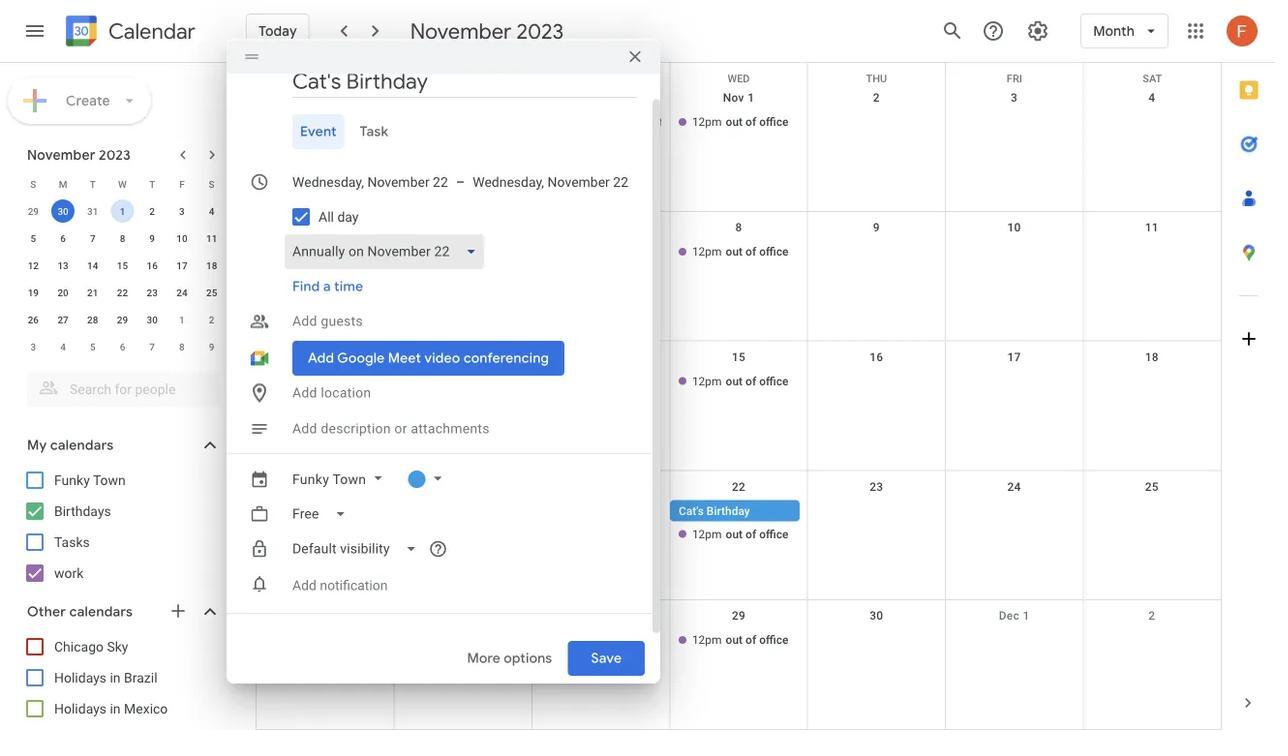 Task type: describe. For each thing, give the bounding box(es) containing it.
holidays for holidays in mexico
[[54, 701, 107, 717]]

Search for people text field
[[39, 372, 209, 407]]

1 cell
[[108, 198, 137, 225]]

2 t from the left
[[149, 178, 155, 190]]

10 element
[[170, 227, 194, 250]]

add guests
[[292, 313, 363, 329]]

october 31 element
[[81, 199, 104, 223]]

9 for november 2023
[[149, 232, 155, 244]]

1 horizontal spatial tab list
[[1222, 63, 1275, 676]]

29 element
[[111, 308, 134, 331]]

chicago sky
[[54, 639, 128, 655]]

20 element
[[51, 281, 75, 304]]

of inside row
[[746, 115, 756, 129]]

2 s from the left
[[209, 178, 215, 190]]

12 inside grid
[[319, 350, 332, 364]]

holidays for holidays in brazil
[[54, 670, 107, 686]]

1 horizontal spatial 18
[[1145, 350, 1159, 364]]

1 horizontal spatial 4
[[209, 205, 214, 217]]

21
[[87, 287, 98, 298]]

26 element
[[22, 308, 45, 331]]

1 right nov at the top right
[[748, 91, 755, 105]]

3 inside grid
[[1011, 91, 1018, 105]]

14
[[87, 260, 98, 271]]

add description or attachments
[[292, 421, 490, 437]]

2 out from the top
[[726, 245, 743, 258]]

23 inside "grid"
[[147, 287, 158, 298]]

3 of from the top
[[746, 374, 756, 388]]

12 element
[[22, 254, 45, 277]]

add notification
[[292, 577, 388, 593]]

holidays in mexico
[[54, 701, 168, 717]]

party
[[685, 115, 712, 129]]

task button
[[352, 114, 396, 149]]

5 inside row
[[90, 341, 95, 352]]

1 down 24 element on the top
[[179, 314, 185, 325]]

9 for sun
[[873, 221, 880, 234]]

day
[[337, 209, 359, 225]]

3 12pm from the top
[[692, 374, 722, 388]]

halloween office party button
[[536, 111, 712, 133]]

today button
[[246, 8, 310, 54]]

18 inside november 2023 "grid"
[[206, 260, 217, 271]]

0 vertical spatial november
[[410, 17, 512, 45]]

tab list containing event
[[242, 114, 637, 149]]

guests
[[321, 313, 363, 329]]

20
[[57, 287, 69, 298]]

5 for november 2023
[[31, 232, 36, 244]]

dec
[[999, 609, 1020, 623]]

4 inside grid
[[1149, 91, 1156, 105]]

halloween
[[597, 115, 650, 129]]

1 inside cell
[[120, 205, 125, 217]]

6 for november 2023
[[60, 232, 66, 244]]

12 inside november 2023 "grid"
[[28, 260, 39, 271]]

add for add notification
[[292, 577, 317, 593]]

in for brazil
[[110, 670, 121, 686]]

to element
[[456, 174, 465, 190]]

notification
[[320, 577, 388, 593]]

1 out from the top
[[726, 115, 743, 129]]

1 horizontal spatial 9
[[209, 341, 214, 352]]

25 inside grid
[[1145, 480, 1159, 493]]

5 out from the top
[[726, 633, 743, 647]]

17 element
[[170, 254, 194, 277]]

8 for sun
[[735, 221, 742, 234]]

22 inside grid
[[732, 480, 746, 493]]

in for mexico
[[110, 701, 121, 717]]

13 inside '13' element
[[57, 260, 69, 271]]

all
[[319, 209, 334, 225]]

office inside cell
[[759, 527, 789, 541]]

add location
[[292, 385, 371, 401]]

f
[[179, 178, 185, 190]]

row containing 30
[[257, 82, 1221, 212]]

other calendars
[[27, 603, 133, 621]]

find
[[292, 278, 320, 295]]

11 element
[[200, 227, 223, 250]]

2 vertical spatial 4
[[60, 341, 66, 352]]

1 horizontal spatial town
[[333, 471, 366, 487]]

task
[[360, 123, 389, 140]]

brazil
[[124, 670, 157, 686]]

24 inside november 2023 "grid"
[[176, 287, 187, 298]]

december 2 element
[[200, 308, 223, 331]]

sat
[[1143, 73, 1162, 85]]

11 for november 2023
[[206, 232, 217, 244]]

5 of from the top
[[746, 633, 756, 647]]

26 for dec 1
[[319, 609, 332, 623]]

october 30, today element
[[51, 199, 75, 223]]

1 horizontal spatial funky
[[292, 471, 329, 487]]

sun
[[315, 73, 336, 85]]

cat's birthday
[[679, 504, 750, 517]]

or
[[394, 421, 407, 437]]

5 for sun
[[322, 221, 329, 234]]

0 horizontal spatial november
[[27, 146, 95, 164]]

17 inside november 2023 "grid"
[[176, 260, 187, 271]]

0 vertical spatial 2023
[[517, 17, 564, 45]]

all day
[[319, 209, 359, 225]]

birthdays
[[54, 503, 111, 519]]

2 of from the top
[[746, 245, 756, 258]]

grid containing 30
[[256, 63, 1221, 730]]

november 2023 grid
[[18, 170, 227, 360]]

other calendars button
[[4, 596, 240, 627]]

2 12pm from the top
[[692, 245, 722, 258]]

6 inside december 6 element
[[120, 341, 125, 352]]

25 element
[[200, 281, 223, 304]]

26 for 1
[[28, 314, 39, 325]]

birthday
[[707, 504, 750, 517]]

my calendars
[[27, 437, 114, 454]]

calendar
[[108, 18, 195, 45]]

0 horizontal spatial 2023
[[99, 146, 131, 164]]

22 element
[[111, 281, 134, 304]]

add notification button
[[285, 562, 396, 609]]

row containing s
[[18, 170, 227, 198]]

row group containing 29
[[18, 198, 227, 360]]

10 for sun
[[1008, 221, 1021, 234]]

add for add location
[[292, 385, 317, 401]]

nov 1
[[723, 91, 755, 105]]

27 element
[[51, 308, 75, 331]]

24 element
[[170, 281, 194, 304]]

4 out from the top
[[726, 527, 743, 541]]



Task type: vqa. For each thing, say whether or not it's contained in the screenshot.
to element
yes



Task type: locate. For each thing, give the bounding box(es) containing it.
s right f
[[209, 178, 215, 190]]

Start date text field
[[292, 170, 448, 194]]

m
[[59, 178, 67, 190]]

main drawer image
[[23, 19, 46, 43]]

0 vertical spatial 3
[[1011, 91, 1018, 105]]

today
[[259, 22, 297, 40]]

6
[[460, 221, 467, 234], [60, 232, 66, 244], [120, 341, 125, 352]]

5 12pm out of office from the top
[[692, 633, 789, 647]]

8
[[735, 221, 742, 234], [120, 232, 125, 244], [179, 341, 185, 352]]

1 vertical spatial november
[[27, 146, 95, 164]]

0 horizontal spatial 8
[[120, 232, 125, 244]]

0 horizontal spatial 6
[[60, 232, 66, 244]]

8 inside december 8 element
[[179, 341, 185, 352]]

2 12pm out of office from the top
[[692, 245, 789, 258]]

11 inside november 2023 "grid"
[[206, 232, 217, 244]]

other
[[27, 603, 66, 621]]

15 element
[[111, 254, 134, 277]]

6 down 29 element
[[120, 341, 125, 352]]

5 inside grid
[[322, 221, 329, 234]]

cat's birthday button
[[670, 500, 800, 521]]

1 vertical spatial 18
[[1145, 350, 1159, 364]]

3 down fri
[[1011, 91, 1018, 105]]

create
[[66, 92, 110, 109]]

t up "october 31" element
[[90, 178, 96, 190]]

funky town
[[292, 471, 366, 487], [54, 472, 126, 488]]

office inside button
[[653, 115, 682, 129]]

0 vertical spatial 13
[[57, 260, 69, 271]]

1 vertical spatial 4
[[209, 205, 214, 217]]

Add title and time text field
[[292, 67, 637, 96]]

tab list
[[1222, 63, 1275, 676], [242, 114, 637, 149]]

town down my calendars dropdown button
[[93, 472, 126, 488]]

19 down description
[[319, 480, 332, 493]]

row containing 3
[[18, 333, 227, 360]]

26 down add notification button
[[319, 609, 332, 623]]

funky town inside 'my calendars' list
[[54, 472, 126, 488]]

december 8 element
[[170, 335, 194, 358]]

1 vertical spatial 28
[[594, 609, 608, 623]]

13 element
[[51, 254, 75, 277]]

11 inside grid
[[1145, 221, 1159, 234]]

12pm out of office inside cell
[[692, 527, 789, 541]]

1 right dec
[[1023, 609, 1030, 623]]

in left brazil
[[110, 670, 121, 686]]

0 vertical spatial 28
[[87, 314, 98, 325]]

31 inside november 2023 "grid"
[[87, 205, 98, 217]]

–
[[456, 174, 465, 190]]

add guests button
[[285, 304, 637, 339]]

add left location
[[292, 385, 317, 401]]

in left mexico
[[110, 701, 121, 717]]

21 element
[[81, 281, 104, 304]]

2023 up w
[[99, 146, 131, 164]]

s
[[30, 178, 36, 190], [209, 178, 215, 190]]

tue
[[591, 73, 611, 85]]

0 horizontal spatial november 2023
[[27, 146, 131, 164]]

1 add from the top
[[292, 313, 317, 329]]

0 horizontal spatial 25
[[206, 287, 217, 298]]

office
[[653, 115, 682, 129], [759, 115, 789, 129], [759, 245, 789, 258], [759, 374, 789, 388], [759, 527, 789, 541], [759, 633, 789, 647]]

0 vertical spatial 17
[[176, 260, 187, 271]]

1 vertical spatial in
[[110, 701, 121, 717]]

row containing sun
[[257, 63, 1221, 85]]

10 for november 2023
[[176, 232, 187, 244]]

1 horizontal spatial 26
[[319, 609, 332, 623]]

sky
[[107, 639, 128, 655]]

month button
[[1081, 8, 1169, 54]]

1 horizontal spatial 6
[[120, 341, 125, 352]]

22 inside 22 element
[[117, 287, 128, 298]]

wed
[[728, 73, 750, 85]]

1 horizontal spatial 2023
[[517, 17, 564, 45]]

create button
[[8, 77, 151, 124]]

of
[[746, 115, 756, 129], [746, 245, 756, 258], [746, 374, 756, 388], [746, 527, 756, 541], [746, 633, 756, 647]]

time
[[334, 278, 363, 295]]

0 horizontal spatial 15
[[117, 260, 128, 271]]

mon
[[451, 73, 475, 85]]

12pm out of office
[[692, 115, 789, 129], [692, 245, 789, 258], [692, 374, 789, 388], [692, 527, 789, 541], [692, 633, 789, 647]]

25 inside "element"
[[206, 287, 217, 298]]

12 down add guests
[[319, 350, 332, 364]]

28 element
[[81, 308, 104, 331]]

30 element
[[141, 308, 164, 331]]

16 inside november 2023 "grid"
[[147, 260, 158, 271]]

1 holidays from the top
[[54, 670, 107, 686]]

0 vertical spatial 27
[[57, 314, 69, 325]]

0 horizontal spatial funky
[[54, 472, 90, 488]]

calendar heading
[[105, 18, 195, 45]]

1 t from the left
[[90, 178, 96, 190]]

1 vertical spatial 25
[[1145, 480, 1159, 493]]

0 horizontal spatial 4
[[60, 341, 66, 352]]

1 vertical spatial 19
[[319, 480, 332, 493]]

7
[[90, 232, 95, 244], [149, 341, 155, 352]]

s up october 29 element
[[30, 178, 36, 190]]

t
[[90, 178, 96, 190], [149, 178, 155, 190]]

19 inside november 2023 "grid"
[[28, 287, 39, 298]]

4 12pm from the top
[[692, 527, 722, 541]]

location
[[321, 385, 371, 401]]

2 horizontal spatial 6
[[460, 221, 467, 234]]

1
[[748, 91, 755, 105], [120, 205, 125, 217], [179, 314, 185, 325], [1023, 609, 1030, 623]]

1 12pm from the top
[[692, 115, 722, 129]]

november up "mon"
[[410, 17, 512, 45]]

16 element
[[141, 254, 164, 277]]

19 element
[[22, 281, 45, 304]]

13 down add guests dropdown button
[[456, 350, 470, 364]]

1 horizontal spatial 3
[[179, 205, 185, 217]]

1 vertical spatial 15
[[732, 350, 746, 364]]

2 vertical spatial 3
[[31, 341, 36, 352]]

november up m
[[27, 146, 95, 164]]

6 down october 30, today element
[[60, 232, 66, 244]]

12pm inside cell
[[692, 527, 722, 541]]

1 horizontal spatial 28
[[594, 609, 608, 623]]

3 12pm out of office from the top
[[692, 374, 789, 388]]

row group
[[18, 198, 227, 360]]

holidays down chicago
[[54, 670, 107, 686]]

2 in from the top
[[110, 701, 121, 717]]

month
[[1093, 22, 1135, 40]]

0 vertical spatial 26
[[28, 314, 39, 325]]

0 horizontal spatial town
[[93, 472, 126, 488]]

0 vertical spatial calendars
[[50, 437, 114, 454]]

14 element
[[81, 254, 104, 277]]

15 inside 'element'
[[117, 260, 128, 271]]

1 in from the top
[[110, 670, 121, 686]]

calendars for other calendars
[[69, 603, 133, 621]]

28 inside november 2023 "grid"
[[87, 314, 98, 325]]

1 down w
[[120, 205, 125, 217]]

27 inside november 2023 "grid"
[[57, 314, 69, 325]]

add
[[292, 313, 317, 329], [292, 385, 317, 401], [292, 421, 317, 437], [292, 577, 317, 593]]

13 inside grid
[[456, 350, 470, 364]]

19 up 26 element
[[28, 287, 39, 298]]

1 horizontal spatial 24
[[1008, 480, 1021, 493]]

november 2023 up m
[[27, 146, 131, 164]]

cell containing cat's birthday
[[670, 500, 808, 547]]

5
[[322, 221, 329, 234], [31, 232, 36, 244], [90, 341, 95, 352]]

0 horizontal spatial 18
[[206, 260, 217, 271]]

1 horizontal spatial november 2023
[[410, 17, 564, 45]]

30 inside cell
[[57, 205, 69, 217]]

13 up 20
[[57, 260, 69, 271]]

28
[[87, 314, 98, 325], [594, 609, 608, 623]]

0 vertical spatial november 2023
[[410, 17, 564, 45]]

1 12pm out of office from the top
[[692, 115, 789, 129]]

3 down f
[[179, 205, 185, 217]]

add for add description or attachments
[[292, 421, 317, 437]]

5 down 28 element
[[90, 341, 95, 352]]

1 horizontal spatial t
[[149, 178, 155, 190]]

funky town up the birthdays
[[54, 472, 126, 488]]

november 2023 up "mon"
[[410, 17, 564, 45]]

27 for 1
[[57, 314, 69, 325]]

a
[[323, 278, 331, 295]]

mexico
[[124, 701, 168, 717]]

22 up 29 element
[[117, 287, 128, 298]]

30
[[456, 91, 470, 104], [57, 205, 69, 217], [147, 314, 158, 325], [870, 609, 884, 623]]

funky inside 'my calendars' list
[[54, 472, 90, 488]]

december 3 element
[[22, 335, 45, 358]]

0 horizontal spatial funky town
[[54, 472, 126, 488]]

11
[[1145, 221, 1159, 234], [206, 232, 217, 244]]

november 2023
[[410, 17, 564, 45], [27, 146, 131, 164]]

0 vertical spatial 12
[[28, 260, 39, 271]]

add other calendars image
[[168, 601, 188, 621]]

5 left day
[[322, 221, 329, 234]]

None field
[[285, 234, 492, 269], [285, 497, 362, 531], [285, 531, 432, 566], [285, 234, 492, 269], [285, 497, 362, 531], [285, 531, 432, 566]]

december 9 element
[[200, 335, 223, 358]]

1 vertical spatial 22
[[732, 480, 746, 493]]

calendars for my calendars
[[50, 437, 114, 454]]

december 4 element
[[51, 335, 75, 358]]

0 horizontal spatial 28
[[87, 314, 98, 325]]

22 up cat's birthday button
[[732, 480, 746, 493]]

0 horizontal spatial t
[[90, 178, 96, 190]]

12 up 19 element
[[28, 260, 39, 271]]

dec 1
[[999, 609, 1030, 623]]

holidays
[[54, 670, 107, 686], [54, 701, 107, 717]]

7 up 14 element
[[90, 232, 95, 244]]

0 vertical spatial 23
[[147, 287, 158, 298]]

nov
[[723, 91, 745, 105]]

1 vertical spatial calendars
[[69, 603, 133, 621]]

0 horizontal spatial 7
[[90, 232, 95, 244]]

1 horizontal spatial 12
[[319, 350, 332, 364]]

6 down –
[[460, 221, 467, 234]]

0 horizontal spatial 22
[[117, 287, 128, 298]]

0 vertical spatial in
[[110, 670, 121, 686]]

0 horizontal spatial 5
[[31, 232, 36, 244]]

october 29 element
[[22, 199, 45, 223]]

0 vertical spatial 4
[[1149, 91, 1156, 105]]

0 vertical spatial holidays
[[54, 670, 107, 686]]

1 vertical spatial 7
[[149, 341, 155, 352]]

of inside cell
[[746, 527, 756, 541]]

holidays down holidays in brazil
[[54, 701, 107, 717]]

12pm inside row
[[692, 115, 722, 129]]

calendars
[[50, 437, 114, 454], [69, 603, 133, 621]]

0 horizontal spatial 19
[[28, 287, 39, 298]]

my calendars list
[[4, 465, 240, 589]]

4 add from the top
[[292, 577, 317, 593]]

12pm out of office inside row
[[692, 115, 789, 129]]

2023 up add title and time text box
[[517, 17, 564, 45]]

0 horizontal spatial 31
[[87, 205, 98, 217]]

5 12pm from the top
[[692, 633, 722, 647]]

1 horizontal spatial 23
[[870, 480, 884, 493]]

t left f
[[149, 178, 155, 190]]

grid
[[256, 63, 1221, 730]]

3 down 26 element
[[31, 341, 36, 352]]

town down description
[[333, 471, 366, 487]]

december 6 element
[[111, 335, 134, 358]]

0 horizontal spatial 11
[[206, 232, 217, 244]]

26 up december 3 element
[[28, 314, 39, 325]]

fri
[[1007, 73, 1022, 85]]

my calendars button
[[4, 430, 240, 461]]

other calendars list
[[4, 631, 240, 730]]

event
[[300, 123, 337, 140]]

add down add location
[[292, 421, 317, 437]]

add left notification on the left of page
[[292, 577, 317, 593]]

24 inside grid
[[1008, 480, 1021, 493]]

halloween office party
[[597, 115, 712, 129]]

1 vertical spatial 2023
[[99, 146, 131, 164]]

find a time
[[292, 278, 363, 295]]

tasks
[[54, 534, 90, 550]]

15 inside grid
[[732, 350, 746, 364]]

18 element
[[200, 254, 223, 277]]

1 horizontal spatial 16
[[870, 350, 884, 364]]

out
[[726, 115, 743, 129], [726, 245, 743, 258], [726, 374, 743, 388], [726, 527, 743, 541], [726, 633, 743, 647]]

0 vertical spatial 16
[[147, 260, 158, 271]]

1 horizontal spatial 17
[[1008, 350, 1021, 364]]

0 horizontal spatial 10
[[176, 232, 187, 244]]

0 horizontal spatial tab list
[[242, 114, 637, 149]]

december 1 element
[[170, 308, 194, 331]]

1 horizontal spatial 19
[[319, 480, 332, 493]]

5 down october 29 element
[[31, 232, 36, 244]]

add down find at the left top of the page
[[292, 313, 317, 329]]

End date text field
[[473, 170, 629, 194]]

2 add from the top
[[292, 385, 317, 401]]

cell
[[257, 111, 394, 135], [808, 111, 946, 135], [1083, 111, 1221, 135], [257, 241, 394, 264], [394, 241, 532, 264], [532, 241, 670, 264], [1083, 241, 1221, 264], [257, 370, 394, 394], [394, 370, 532, 394], [532, 370, 670, 394], [946, 370, 1083, 394], [1083, 370, 1221, 394], [257, 500, 394, 547], [394, 500, 532, 547], [532, 500, 670, 547], [670, 500, 808, 547], [946, 500, 1083, 547], [1083, 500, 1221, 547], [394, 630, 532, 653], [532, 630, 670, 653], [946, 630, 1083, 653], [1083, 630, 1221, 653]]

17
[[176, 260, 187, 271], [1008, 350, 1021, 364]]

8 for november 2023
[[120, 232, 125, 244]]

2 horizontal spatial 4
[[1149, 91, 1156, 105]]

4 down 'sat'
[[1149, 91, 1156, 105]]

12
[[28, 260, 39, 271], [319, 350, 332, 364]]

1 vertical spatial 27
[[456, 609, 470, 623]]

23
[[147, 287, 158, 298], [870, 480, 884, 493]]

12pm
[[692, 115, 722, 129], [692, 245, 722, 258], [692, 374, 722, 388], [692, 527, 722, 541], [692, 633, 722, 647]]

1 horizontal spatial 10
[[1008, 221, 1021, 234]]

funky up the birthdays
[[54, 472, 90, 488]]

26 inside grid
[[319, 609, 332, 623]]

26
[[28, 314, 39, 325], [319, 609, 332, 623]]

1 horizontal spatial november
[[410, 17, 512, 45]]

row containing 29
[[18, 198, 227, 225]]

4 of from the top
[[746, 527, 756, 541]]

26 inside november 2023 "grid"
[[28, 314, 39, 325]]

december 5 element
[[81, 335, 104, 358]]

calendar element
[[62, 12, 195, 54]]

2023
[[517, 17, 564, 45], [99, 146, 131, 164]]

19
[[28, 287, 39, 298], [319, 480, 332, 493]]

1 vertical spatial november 2023
[[27, 146, 131, 164]]

1 of from the top
[[746, 115, 756, 129]]

23 element
[[141, 281, 164, 304]]

7 down 30 element
[[149, 341, 155, 352]]

chicago
[[54, 639, 104, 655]]

27 for dec 1
[[456, 609, 470, 623]]

4 12pm out of office from the top
[[692, 527, 789, 541]]

add inside button
[[292, 577, 317, 593]]

9 inside grid
[[873, 221, 880, 234]]

31 down the tue
[[594, 91, 608, 105]]

attachments
[[411, 421, 490, 437]]

0 horizontal spatial 23
[[147, 287, 158, 298]]

25
[[206, 287, 217, 298], [1145, 480, 1159, 493]]

24
[[176, 287, 187, 298], [1008, 480, 1021, 493]]

1 horizontal spatial 25
[[1145, 480, 1159, 493]]

find a time button
[[285, 269, 371, 304]]

holidays in brazil
[[54, 670, 157, 686]]

1 s from the left
[[30, 178, 36, 190]]

1 vertical spatial 13
[[456, 350, 470, 364]]

town inside 'my calendars' list
[[93, 472, 126, 488]]

22
[[117, 287, 128, 298], [732, 480, 746, 493]]

cat's
[[679, 504, 704, 517]]

28 for 1
[[87, 314, 98, 325]]

row
[[257, 63, 1221, 85], [257, 82, 1221, 212], [18, 170, 227, 198], [18, 198, 227, 225], [257, 212, 1221, 341], [18, 225, 227, 252], [18, 252, 227, 279], [18, 279, 227, 306], [18, 306, 227, 333], [18, 333, 227, 360], [257, 341, 1221, 471], [257, 471, 1221, 601], [257, 601, 1221, 730]]

1 horizontal spatial s
[[209, 178, 215, 190]]

funky
[[292, 471, 329, 487], [54, 472, 90, 488]]

13
[[57, 260, 69, 271], [456, 350, 470, 364]]

1 horizontal spatial 7
[[149, 341, 155, 352]]

funky town down description
[[292, 471, 366, 487]]

in
[[110, 670, 121, 686], [110, 701, 121, 717]]

1 vertical spatial holidays
[[54, 701, 107, 717]]

1 horizontal spatial 31
[[594, 91, 608, 105]]

w
[[118, 178, 127, 190]]

1 horizontal spatial funky town
[[292, 471, 366, 487]]

1 vertical spatial 17
[[1008, 350, 1021, 364]]

0 horizontal spatial 17
[[176, 260, 187, 271]]

add for add guests
[[292, 313, 317, 329]]

3 add from the top
[[292, 421, 317, 437]]

10 inside 10 element
[[176, 232, 187, 244]]

thu
[[866, 73, 887, 85]]

0 vertical spatial 7
[[90, 232, 95, 244]]

3
[[1011, 91, 1018, 105], [179, 205, 185, 217], [31, 341, 36, 352]]

event button
[[292, 114, 344, 149]]

29
[[319, 91, 332, 105], [28, 205, 39, 217], [117, 314, 128, 325], [732, 609, 746, 623]]

2 horizontal spatial 8
[[735, 221, 742, 234]]

6 inside grid
[[460, 221, 467, 234]]

4 up '11' element
[[209, 205, 214, 217]]

1 vertical spatial 31
[[87, 205, 98, 217]]

december 7 element
[[141, 335, 164, 358]]

settings menu image
[[1027, 19, 1050, 43]]

31 right 30 cell
[[87, 205, 98, 217]]

1 vertical spatial 3
[[179, 205, 185, 217]]

None search field
[[0, 364, 240, 407]]

add inside dropdown button
[[292, 313, 317, 329]]

28 for dec 1
[[594, 609, 608, 623]]

6 for sun
[[460, 221, 467, 234]]

calendars up chicago sky
[[69, 603, 133, 621]]

0 horizontal spatial 9
[[149, 232, 155, 244]]

2 holidays from the top
[[54, 701, 107, 717]]

0 horizontal spatial 27
[[57, 314, 69, 325]]

my
[[27, 437, 47, 454]]

0 horizontal spatial 3
[[31, 341, 36, 352]]

16
[[147, 260, 158, 271], [870, 350, 884, 364]]

1 horizontal spatial 5
[[90, 341, 95, 352]]

funky down description
[[292, 471, 329, 487]]

30 cell
[[48, 198, 78, 225]]

1 vertical spatial 23
[[870, 480, 884, 493]]

2 horizontal spatial 3
[[1011, 91, 1018, 105]]

2 horizontal spatial 5
[[322, 221, 329, 234]]

0 vertical spatial 24
[[176, 287, 187, 298]]

1 horizontal spatial 11
[[1145, 221, 1159, 234]]

2 horizontal spatial 9
[[873, 221, 880, 234]]

3 out from the top
[[726, 374, 743, 388]]

0 vertical spatial 31
[[594, 91, 608, 105]]

7 inside the december 7 element
[[149, 341, 155, 352]]

description
[[321, 421, 391, 437]]

4 down '27' element
[[60, 341, 66, 352]]

work
[[54, 565, 84, 581]]

calendars right 'my'
[[50, 437, 114, 454]]

11 for sun
[[1145, 221, 1159, 234]]



